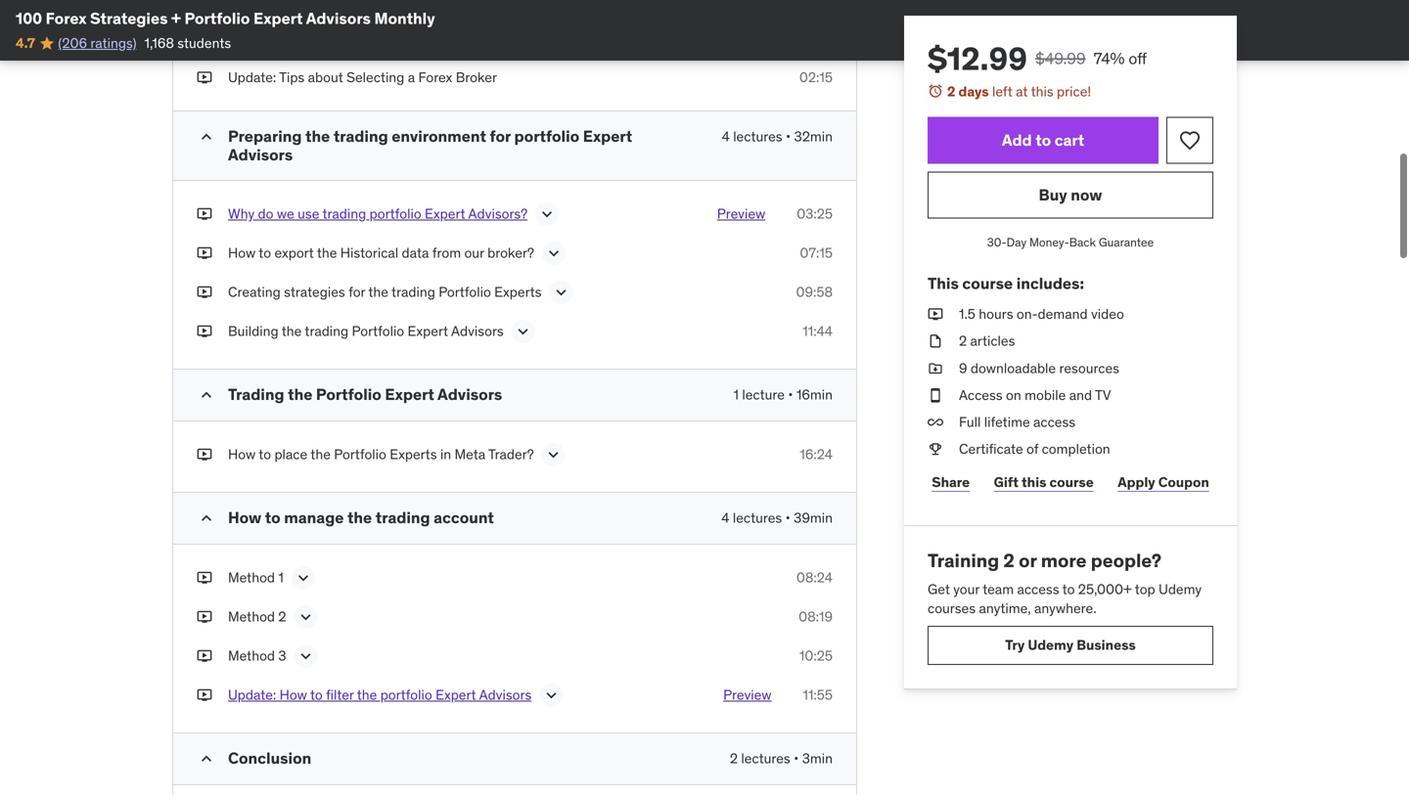 Task type: locate. For each thing, give the bounding box(es) containing it.
access on mobile and tv
[[959, 386, 1111, 404]]

days
[[959, 83, 989, 100]]

update: for update: tips about selecting a forex broker
[[228, 68, 276, 86]]

0 vertical spatial this
[[1031, 83, 1054, 100]]

forex
[[46, 8, 87, 28], [418, 68, 452, 86]]

2 articles
[[959, 332, 1015, 350]]

portfolio for the
[[380, 687, 432, 704]]

2 update: from the top
[[228, 687, 276, 704]]

broker
[[456, 68, 497, 86]]

gift
[[994, 473, 1019, 491]]

1 4 from the top
[[722, 128, 730, 145]]

training
[[928, 549, 999, 573]]

for right environment in the top of the page
[[490, 126, 511, 146]]

1 vertical spatial access
[[1017, 581, 1059, 598]]

lectures
[[733, 128, 783, 145], [733, 510, 782, 527], [741, 750, 791, 768]]

lectures left 39min
[[733, 510, 782, 527]]

lectures for account
[[733, 510, 782, 527]]

• left the 32min
[[786, 128, 791, 145]]

0 vertical spatial 4
[[722, 128, 730, 145]]

the down how to export the historical data from our broker?
[[368, 284, 388, 301]]

0 vertical spatial 1
[[734, 386, 739, 404]]

portfolio up advisors?
[[514, 126, 580, 146]]

to left export on the top left
[[259, 244, 271, 262]]

the right trading
[[288, 385, 313, 405]]

update: down method 3
[[228, 687, 276, 704]]

portfolio
[[514, 126, 580, 146], [370, 205, 421, 223], [380, 687, 432, 704]]

meta left trader
[[356, 29, 387, 47]]

access inside training 2 or more people? get your team access to 25,000+ top udemy courses anytime, anywhere.
[[1017, 581, 1059, 598]]

update: inside button
[[228, 687, 276, 704]]

trading right use
[[322, 205, 366, 223]]

creating
[[228, 284, 281, 301]]

2 vertical spatial method
[[228, 648, 275, 665]]

1 horizontal spatial meta
[[455, 446, 486, 464]]

1 left 'lecture'
[[734, 386, 739, 404]]

how left the place on the left bottom of page
[[228, 446, 256, 464]]

broker?
[[488, 244, 534, 262]]

to for manage
[[265, 508, 281, 528]]

conclusion
[[228, 749, 311, 769]]

0 vertical spatial access
[[1033, 413, 1076, 431]]

creating strategies for the trading portfolio experts
[[228, 284, 542, 301]]

2 for 2 articles
[[959, 332, 967, 350]]

1 small image from the top
[[197, 386, 216, 405]]

the right building
[[282, 323, 302, 340]]

1 up method 2
[[278, 569, 284, 587]]

the right preparing
[[305, 126, 330, 146]]

day
[[1007, 235, 1027, 250]]

portfolio right filter
[[380, 687, 432, 704]]

08:19
[[799, 608, 833, 626]]

1 vertical spatial small image
[[197, 509, 216, 529]]

buy
[[1039, 185, 1067, 205]]

get
[[928, 581, 950, 598]]

$12.99 $49.99 74% off
[[928, 39, 1147, 78]]

xsmall image right +
[[197, 0, 212, 13]]

1 update: from the top
[[228, 68, 276, 86]]

show lecture description image
[[537, 205, 557, 224], [551, 283, 571, 303], [514, 322, 533, 342], [296, 647, 316, 667]]

trading down update: tips about selecting a forex broker
[[334, 126, 388, 146]]

why do we use trading portfolio expert advisors?
[[228, 205, 528, 223]]

4
[[722, 128, 730, 145], [722, 510, 730, 527]]

0 vertical spatial experts
[[494, 284, 542, 301]]

method down method 1 on the left bottom of the page
[[228, 608, 275, 626]]

course up hours
[[962, 273, 1013, 293]]

to left cart at the top right of the page
[[1036, 130, 1051, 150]]

1 vertical spatial forex
[[418, 68, 452, 86]]

4 for preparing the trading environment for portfolio expert advisors
[[722, 128, 730, 145]]

udemy right try
[[1028, 637, 1074, 654]]

to left filter
[[310, 687, 323, 704]]

xsmall image down students
[[197, 68, 212, 87]]

9
[[959, 359, 967, 377]]

0 vertical spatial portfolio
[[514, 126, 580, 146]]

1 vertical spatial preview
[[723, 687, 772, 704]]

how inside button
[[280, 687, 307, 704]]

this right at
[[1031, 83, 1054, 100]]

portfolio down creating strategies for the trading portfolio experts
[[352, 323, 404, 340]]

try udemy business
[[1005, 637, 1136, 654]]

method for method 2
[[228, 608, 275, 626]]

method up method 2
[[228, 569, 275, 587]]

course down completion
[[1050, 473, 1094, 491]]

3
[[278, 648, 286, 665]]

portfolio
[[185, 8, 250, 28], [439, 284, 491, 301], [352, 323, 404, 340], [316, 385, 382, 405], [334, 446, 386, 464]]

trading right the
[[254, 29, 298, 47]]

update: left tips at the left top
[[228, 68, 276, 86]]

2 vertical spatial portfolio
[[380, 687, 432, 704]]

39min
[[794, 510, 833, 527]]

certificate
[[959, 440, 1023, 458]]

2 up the 3
[[278, 608, 286, 626]]

resources
[[1059, 359, 1120, 377]]

wishlist image
[[1178, 129, 1202, 152]]

2 left or
[[1004, 549, 1015, 573]]

1 horizontal spatial 1
[[734, 386, 739, 404]]

trading
[[254, 29, 298, 47], [334, 126, 388, 146], [322, 205, 366, 223], [392, 284, 435, 301], [305, 323, 349, 340], [376, 508, 430, 528]]

1 vertical spatial update:
[[228, 687, 276, 704]]

buy now
[[1039, 185, 1102, 205]]

1 vertical spatial udemy
[[1028, 637, 1074, 654]]

expert inside button
[[425, 205, 465, 223]]

forex up the (206
[[46, 8, 87, 28]]

1 vertical spatial for
[[349, 284, 365, 301]]

the right filter
[[357, 687, 377, 704]]

1 method from the top
[[228, 569, 275, 587]]

to left the place on the left bottom of page
[[259, 446, 271, 464]]

method 3
[[228, 648, 286, 665]]

0 vertical spatial forex
[[46, 8, 87, 28]]

small image for how
[[197, 509, 216, 529]]

articles
[[970, 332, 1015, 350]]

advisors
[[306, 8, 371, 28], [228, 145, 293, 165], [451, 323, 504, 340], [438, 385, 502, 405], [479, 687, 532, 704]]

xsmall image up share
[[928, 440, 943, 459]]

manage
[[284, 508, 344, 528]]

• left 39min
[[785, 510, 791, 527]]

expert inside button
[[436, 687, 476, 704]]

how to place the portfolio experts in meta trader?
[[228, 446, 534, 464]]

method left the 3
[[228, 648, 275, 665]]

0 vertical spatial update:
[[228, 68, 276, 86]]

now
[[1071, 185, 1102, 205]]

how down why
[[228, 244, 256, 262]]

trading down the data
[[392, 284, 435, 301]]

2 right alarm icon
[[947, 83, 956, 100]]

strategies
[[90, 8, 168, 28]]

30-day money-back guarantee
[[987, 235, 1154, 250]]

how to export the historical data from our broker?
[[228, 244, 534, 262]]

portfolio up how to export the historical data from our broker?
[[370, 205, 421, 223]]

show lecture description image
[[544, 244, 564, 263], [544, 446, 563, 465], [293, 569, 313, 588], [296, 608, 316, 628], [541, 686, 561, 706]]

1 horizontal spatial course
[[1050, 473, 1094, 491]]

xsmall image
[[197, 0, 212, 13], [197, 29, 212, 48], [197, 68, 212, 87], [197, 244, 212, 263], [197, 283, 212, 302], [928, 332, 943, 351], [928, 359, 943, 378], [928, 386, 943, 405], [928, 440, 943, 459], [197, 569, 212, 588], [197, 608, 212, 627]]

small image
[[197, 127, 216, 147]]

0 horizontal spatial meta
[[356, 29, 387, 47]]

0 vertical spatial course
[[962, 273, 1013, 293]]

meta right in
[[455, 446, 486, 464]]

portfolio inside "preparing the trading environment for portfolio expert advisors"
[[514, 126, 580, 146]]

to up anywhere. on the bottom right of page
[[1063, 581, 1075, 598]]

0 vertical spatial preview
[[717, 205, 766, 223]]

tv
[[1095, 386, 1111, 404]]

apply coupon button
[[1114, 463, 1214, 502]]

2 for 2 lectures • 3min
[[730, 750, 738, 768]]

access down mobile
[[1033, 413, 1076, 431]]

left
[[992, 83, 1013, 100]]

0 vertical spatial meta
[[356, 29, 387, 47]]

on
[[1006, 386, 1021, 404]]

$12.99
[[928, 39, 1028, 78]]

portfolio inside update: how to filter the portfolio expert advisors button
[[380, 687, 432, 704]]

1 vertical spatial lectures
[[733, 510, 782, 527]]

$49.99
[[1035, 48, 1086, 69]]

preview for 11:55
[[723, 687, 772, 704]]

how up method 1 on the left bottom of the page
[[228, 508, 261, 528]]

portfolio down trading the portfolio expert advisors
[[334, 446, 386, 464]]

experts down broker?
[[494, 284, 542, 301]]

4.7
[[16, 34, 35, 52]]

3 method from the top
[[228, 648, 275, 665]]

0 vertical spatial for
[[490, 126, 511, 146]]

apply coupon
[[1118, 473, 1209, 491]]

access down or
[[1017, 581, 1059, 598]]

1 vertical spatial 1
[[278, 569, 284, 587]]

2 method from the top
[[228, 608, 275, 626]]

1 horizontal spatial experts
[[494, 284, 542, 301]]

trading down strategies
[[305, 323, 349, 340]]

2 up the 9
[[959, 332, 967, 350]]

xsmall image left 2 articles
[[928, 332, 943, 351]]

0 vertical spatial small image
[[197, 386, 216, 405]]

0 vertical spatial udemy
[[1159, 581, 1202, 598]]

use
[[298, 205, 319, 223]]

access
[[1033, 413, 1076, 431], [1017, 581, 1059, 598]]

place
[[274, 446, 307, 464]]

method for method 3
[[228, 648, 275, 665]]

• left the 16min
[[788, 386, 793, 404]]

lectures left the 32min
[[733, 128, 783, 145]]

0 vertical spatial method
[[228, 569, 275, 587]]

16:24
[[800, 446, 833, 464]]

to left manage
[[265, 508, 281, 528]]

alarm image
[[928, 83, 943, 99]]

1 vertical spatial portfolio
[[370, 205, 421, 223]]

portfolio down the building the trading portfolio expert advisors
[[316, 385, 382, 405]]

1 vertical spatial experts
[[390, 446, 437, 464]]

1 vertical spatial course
[[1050, 473, 1094, 491]]

try
[[1005, 637, 1025, 654]]

expert
[[254, 8, 303, 28], [583, 126, 632, 146], [425, 205, 465, 223], [408, 323, 448, 340], [385, 385, 434, 405], [436, 687, 476, 704]]

xsmall image left the 9
[[928, 359, 943, 378]]

preview left 11:55
[[723, 687, 772, 704]]

tips
[[279, 68, 305, 86]]

this
[[1031, 83, 1054, 100], [1022, 473, 1047, 491]]

2 left 3min
[[730, 750, 738, 768]]

0 horizontal spatial 1
[[278, 569, 284, 587]]

for up the building the trading portfolio expert advisors
[[349, 284, 365, 301]]

1 vertical spatial 4
[[722, 510, 730, 527]]

the
[[305, 126, 330, 146], [317, 244, 337, 262], [368, 284, 388, 301], [282, 323, 302, 340], [288, 385, 313, 405], [311, 446, 331, 464], [347, 508, 372, 528], [357, 687, 377, 704]]

4 lectures • 32min
[[722, 128, 833, 145]]

1 horizontal spatial udemy
[[1159, 581, 1202, 598]]

portfolio for trading
[[370, 205, 421, 223]]

lectures left 3min
[[741, 750, 791, 768]]

small image
[[197, 386, 216, 405], [197, 509, 216, 529], [197, 750, 216, 769]]

in
[[440, 446, 451, 464]]

monthly
[[374, 8, 435, 28]]

11:44
[[803, 323, 833, 340]]

2 for 2 days left at this price!
[[947, 83, 956, 100]]

training 2 or more people? get your team access to 25,000+ top udemy courses anytime, anywhere.
[[928, 549, 1202, 618]]

how
[[228, 244, 256, 262], [228, 446, 256, 464], [228, 508, 261, 528], [280, 687, 307, 704]]

2 small image from the top
[[197, 509, 216, 529]]

• left 3min
[[794, 750, 799, 768]]

portfolio inside why do we use trading portfolio expert advisors? button
[[370, 205, 421, 223]]

4 left 39min
[[722, 510, 730, 527]]

1 vertical spatial method
[[228, 608, 275, 626]]

back
[[1069, 235, 1096, 250]]

0 vertical spatial lectures
[[733, 128, 783, 145]]

4 left the 32min
[[722, 128, 730, 145]]

trading the portfolio expert advisors
[[228, 385, 502, 405]]

for inside "preparing the trading environment for portfolio expert advisors"
[[490, 126, 511, 146]]

forex right a on the left top of the page
[[418, 68, 452, 86]]

9 downloadable resources
[[959, 359, 1120, 377]]

portfolio up students
[[185, 8, 250, 28]]

preview left 03:25
[[717, 205, 766, 223]]

to inside "button"
[[1036, 130, 1051, 150]]

(206 ratings)
[[58, 34, 137, 52]]

method
[[228, 569, 275, 587], [228, 608, 275, 626], [228, 648, 275, 665]]

1 horizontal spatial for
[[490, 126, 511, 146]]

xsmall image
[[197, 205, 212, 224], [928, 305, 943, 324], [197, 322, 212, 341], [928, 413, 943, 432], [197, 446, 212, 465], [197, 647, 212, 666], [197, 686, 212, 705]]

this right the gift
[[1022, 473, 1047, 491]]

•
[[786, 128, 791, 145], [788, 386, 793, 404], [785, 510, 791, 527], [794, 750, 799, 768]]

experts left in
[[390, 446, 437, 464]]

from
[[432, 244, 461, 262]]

how down the 3
[[280, 687, 307, 704]]

lecture
[[742, 386, 785, 404]]

3 small image from the top
[[197, 750, 216, 769]]

udemy right top
[[1159, 581, 1202, 598]]

2 4 from the top
[[722, 510, 730, 527]]

this
[[928, 273, 959, 293]]

2 vertical spatial small image
[[197, 750, 216, 769]]



Task type: vqa. For each thing, say whether or not it's contained in the screenshot.
Method
yes



Task type: describe. For each thing, give the bounding box(es) containing it.
the
[[228, 29, 251, 47]]

building
[[228, 323, 279, 340]]

udemy inside training 2 or more people? get your team access to 25,000+ top udemy courses anytime, anywhere.
[[1159, 581, 1202, 598]]

1 lecture • 16min
[[734, 386, 833, 404]]

show lecture description image for how to place the portfolio experts in meta trader?
[[544, 446, 563, 465]]

show lecture description image for creating strategies for the trading portfolio experts
[[551, 283, 571, 303]]

1 horizontal spatial forex
[[418, 68, 452, 86]]

do
[[258, 205, 274, 223]]

building the trading portfolio expert advisors
[[228, 323, 504, 340]]

hours
[[979, 305, 1013, 323]]

4 for how to manage the trading account
[[722, 510, 730, 527]]

coupon
[[1159, 473, 1209, 491]]

07:15
[[800, 244, 833, 262]]

gift this course link
[[990, 463, 1098, 502]]

anytime,
[[979, 600, 1031, 618]]

method 2
[[228, 608, 286, 626]]

to for place
[[259, 446, 271, 464]]

0 horizontal spatial for
[[349, 284, 365, 301]]

price!
[[1057, 83, 1091, 100]]

• for advisors
[[788, 386, 793, 404]]

2 inside training 2 or more people? get your team access to 25,000+ top udemy courses anytime, anywhere.
[[1004, 549, 1015, 573]]

0 horizontal spatial course
[[962, 273, 1013, 293]]

to inside training 2 or more people? get your team access to 25,000+ top udemy courses anytime, anywhere.
[[1063, 581, 1075, 598]]

at
[[1016, 83, 1028, 100]]

2 lectures • 3min
[[730, 750, 833, 768]]

1.5 hours on-demand video
[[959, 305, 1124, 323]]

trading left "account"
[[376, 508, 430, 528]]

courses
[[928, 600, 976, 618]]

top
[[1135, 581, 1155, 598]]

1 vertical spatial this
[[1022, 473, 1047, 491]]

share
[[932, 473, 970, 491]]

25,000+
[[1078, 581, 1132, 598]]

trading inside why do we use trading portfolio expert advisors? button
[[322, 205, 366, 223]]

small image for trading
[[197, 386, 216, 405]]

video
[[1091, 305, 1124, 323]]

100
[[16, 8, 42, 28]]

how for how to export the historical data from our broker?
[[228, 244, 256, 262]]

lifetime
[[984, 413, 1030, 431]]

xsmall image left creating at the top
[[197, 283, 212, 302]]

xsmall image left method 2
[[197, 608, 212, 627]]

the right export on the top left
[[317, 244, 337, 262]]

preview for 03:25
[[717, 205, 766, 223]]

completion
[[1042, 440, 1110, 458]]

11:55
[[803, 687, 833, 704]]

1,168 students
[[144, 34, 231, 52]]

try udemy business link
[[928, 626, 1214, 666]]

ratings)
[[90, 34, 137, 52]]

xsmall image left export on the top left
[[197, 244, 212, 263]]

1,168
[[144, 34, 174, 52]]

demand
[[1038, 305, 1088, 323]]

export
[[274, 244, 314, 262]]

show lecture description image for method 1
[[293, 569, 313, 588]]

mobile
[[1025, 386, 1066, 404]]

the right manage
[[347, 508, 372, 528]]

certificate of completion
[[959, 440, 1110, 458]]

update: for update: how to filter the portfolio expert advisors
[[228, 687, 276, 704]]

full lifetime access
[[959, 413, 1076, 431]]

how for how to manage the trading account
[[228, 508, 261, 528]]

apply
[[1118, 473, 1155, 491]]

the inside button
[[357, 687, 377, 704]]

trader
[[390, 29, 429, 47]]

full
[[959, 413, 981, 431]]

add to cart button
[[928, 117, 1159, 164]]

historical
[[340, 244, 398, 262]]

how for how to place the portfolio experts in meta trader?
[[228, 446, 256, 464]]

why do we use trading portfolio expert advisors? button
[[228, 205, 528, 228]]

share button
[[928, 463, 974, 502]]

4 lectures • 39min
[[722, 510, 833, 527]]

32min
[[794, 128, 833, 145]]

0 horizontal spatial experts
[[390, 446, 437, 464]]

to inside button
[[310, 687, 323, 704]]

lectures for portfolio
[[733, 128, 783, 145]]

or
[[1019, 549, 1037, 573]]

the trading platform meta trader
[[228, 29, 429, 47]]

preparing the trading environment for portfolio expert advisors
[[228, 126, 632, 165]]

guarantee
[[1099, 235, 1154, 250]]

platform
[[301, 29, 353, 47]]

xsmall image left method 1 on the left bottom of the page
[[197, 569, 212, 588]]

advisors?
[[468, 205, 528, 223]]

1 vertical spatial meta
[[455, 446, 486, 464]]

on-
[[1017, 305, 1038, 323]]

why
[[228, 205, 255, 223]]

data
[[402, 244, 429, 262]]

includes:
[[1017, 273, 1084, 293]]

to for export
[[259, 244, 271, 262]]

the inside "preparing the trading environment for portfolio expert advisors"
[[305, 126, 330, 146]]

to for cart
[[1036, 130, 1051, 150]]

we
[[277, 205, 294, 223]]

team
[[983, 581, 1014, 598]]

gift this course
[[994, 473, 1094, 491]]

0 horizontal spatial forex
[[46, 8, 87, 28]]

100 forex strategies + portfolio expert advisors monthly
[[16, 8, 435, 28]]

expert inside "preparing the trading environment for portfolio expert advisors"
[[583, 126, 632, 146]]

trading inside "preparing the trading environment for portfolio expert advisors"
[[334, 126, 388, 146]]

update: tips about selecting a forex broker
[[228, 68, 497, 86]]

preparing
[[228, 126, 302, 146]]

of
[[1027, 440, 1039, 458]]

xsmall image left access
[[928, 386, 943, 405]]

show lecture description image for how to export the historical data from our broker?
[[544, 244, 564, 263]]

show lecture description image for method 3
[[296, 647, 316, 667]]

show lecture description image for method 2
[[296, 608, 316, 628]]

2 days left at this price!
[[947, 83, 1091, 100]]

02:15
[[799, 68, 833, 86]]

about
[[308, 68, 343, 86]]

add
[[1002, 130, 1032, 150]]

• for for
[[786, 128, 791, 145]]

portfolio for for
[[514, 126, 580, 146]]

how to manage the trading account
[[228, 508, 494, 528]]

people?
[[1091, 549, 1162, 573]]

the right the place on the left bottom of page
[[311, 446, 331, 464]]

• for trading
[[785, 510, 791, 527]]

your
[[953, 581, 980, 598]]

access
[[959, 386, 1003, 404]]

trading
[[228, 385, 284, 405]]

cart
[[1055, 130, 1085, 150]]

03:25
[[797, 205, 833, 223]]

add to cart
[[1002, 130, 1085, 150]]

advisors inside button
[[479, 687, 532, 704]]

downloadable
[[971, 359, 1056, 377]]

16min
[[797, 386, 833, 404]]

advisors inside "preparing the trading environment for portfolio expert advisors"
[[228, 145, 293, 165]]

0 horizontal spatial udemy
[[1028, 637, 1074, 654]]

2 vertical spatial lectures
[[741, 750, 791, 768]]

show lecture description image for building the trading portfolio expert advisors
[[514, 322, 533, 342]]

portfolio down our
[[439, 284, 491, 301]]

method for method 1
[[228, 569, 275, 587]]

update: how to filter the portfolio expert advisors
[[228, 687, 532, 704]]

off
[[1129, 48, 1147, 69]]

xsmall image down "100 forex strategies + portfolio expert advisors monthly"
[[197, 29, 212, 48]]

anywhere.
[[1034, 600, 1097, 618]]



